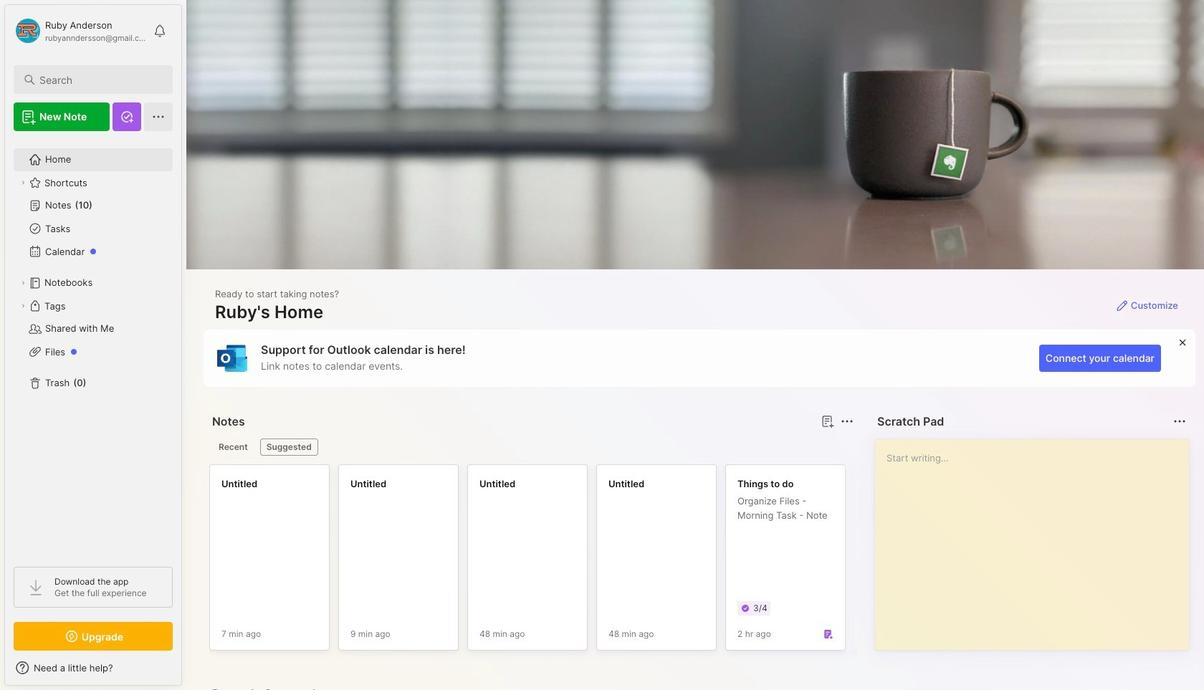 Task type: vqa. For each thing, say whether or not it's contained in the screenshot.
CLOSE image
no



Task type: describe. For each thing, give the bounding box(es) containing it.
Start writing… text field
[[887, 439, 1189, 639]]

more actions image
[[1171, 685, 1189, 690]]

Account field
[[14, 16, 146, 45]]

none search field inside main element
[[39, 71, 160, 88]]



Task type: locate. For each thing, give the bounding box(es) containing it.
0 vertical spatial more actions field
[[837, 412, 857, 432]]

1 horizontal spatial tab
[[260, 439, 318, 456]]

tab
[[212, 439, 254, 456], [260, 439, 318, 456]]

expand tags image
[[19, 302, 27, 310]]

0 horizontal spatial tab
[[212, 439, 254, 456]]

1 horizontal spatial more actions field
[[1170, 684, 1190, 690]]

WHAT'S NEW field
[[5, 657, 181, 680]]

click to collapse image
[[181, 664, 192, 681]]

tree
[[5, 140, 181, 554]]

1 vertical spatial more actions field
[[1170, 684, 1190, 690]]

0 horizontal spatial more actions field
[[837, 412, 857, 432]]

None search field
[[39, 71, 160, 88]]

row group
[[209, 465, 1204, 660]]

More actions field
[[837, 412, 857, 432], [1170, 684, 1190, 690]]

more actions image
[[839, 413, 856, 430]]

expand notebooks image
[[19, 279, 27, 287]]

tab list
[[212, 439, 852, 456]]

main element
[[0, 0, 186, 690]]

tree inside main element
[[5, 140, 181, 554]]

2 tab from the left
[[260, 439, 318, 456]]

Search text field
[[39, 73, 160, 87]]

1 tab from the left
[[212, 439, 254, 456]]



